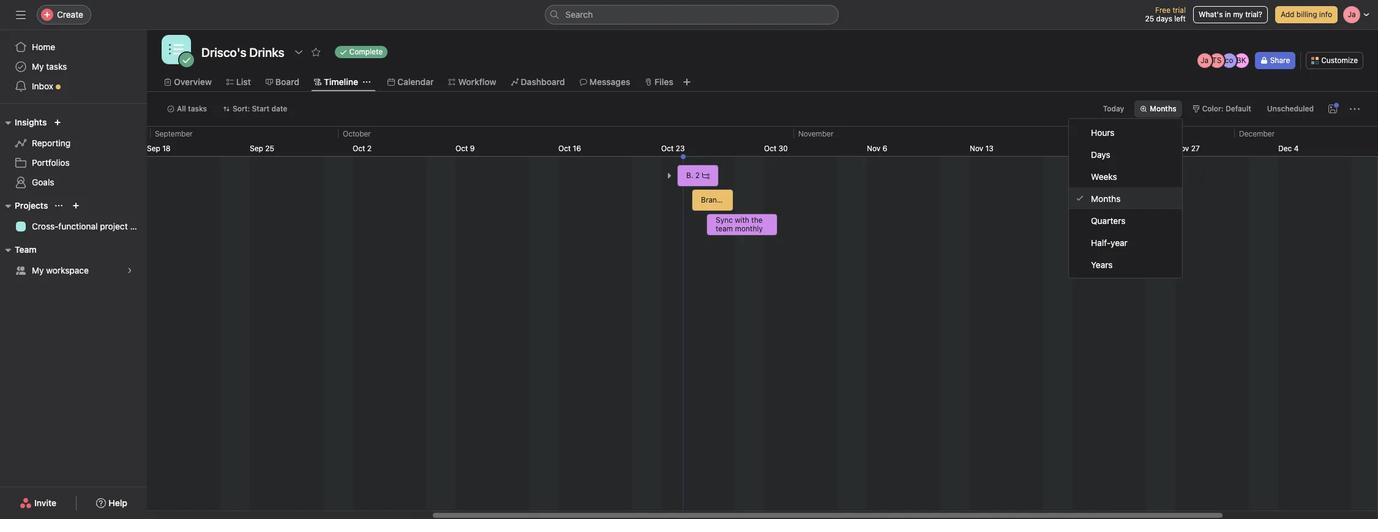 Task type: vqa. For each thing, say whether or not it's contained in the screenshot.
"Cross-Functional Project Plan" image
no



Task type: locate. For each thing, give the bounding box(es) containing it.
0 vertical spatial tasks
[[46, 61, 67, 72]]

1 horizontal spatial 25
[[1145, 14, 1154, 23]]

oct 23
[[661, 144, 685, 153]]

what's
[[1199, 10, 1223, 19]]

create button
[[37, 5, 91, 24]]

0 vertical spatial my
[[32, 61, 44, 72]]

half-
[[1091, 237, 1111, 248]]

global element
[[0, 30, 147, 103]]

projects button
[[0, 198, 48, 213]]

sort: start date
[[233, 104, 287, 113]]

2 oct from the left
[[456, 144, 468, 153]]

oct 16
[[558, 144, 581, 153]]

None text field
[[198, 41, 287, 63]]

27
[[1191, 144, 1200, 153]]

oct left 23
[[661, 144, 674, 153]]

my down team at left
[[32, 265, 44, 276]]

16
[[573, 144, 581, 153]]

nov inside november nov 6
[[867, 144, 881, 153]]

1 horizontal spatial sep
[[250, 144, 263, 153]]

nov left 6
[[867, 144, 881, 153]]

0 vertical spatial 25
[[1145, 14, 1154, 23]]

ja
[[1201, 56, 1209, 65]]

all
[[177, 104, 186, 113]]

oct down october
[[353, 144, 365, 153]]

oct 9
[[456, 144, 475, 153]]

nov left "20" on the right top
[[1073, 144, 1086, 153]]

23
[[676, 144, 685, 153]]

unscheduled
[[1267, 104, 1314, 113]]

1 vertical spatial months
[[1091, 193, 1121, 204]]

search list box
[[545, 5, 838, 24]]

sep left the 18
[[147, 144, 160, 153]]

0 horizontal spatial months
[[1091, 193, 1121, 204]]

months down weeks
[[1091, 193, 1121, 204]]

goals
[[32, 177, 54, 187]]

reporting link
[[7, 133, 140, 153]]

days
[[1091, 149, 1110, 159]]

messages
[[589, 77, 630, 87]]

add to starred image
[[311, 47, 321, 57]]

1 horizontal spatial 2
[[695, 171, 700, 180]]

1 vertical spatial 25
[[265, 144, 274, 153]]

workspace
[[46, 265, 89, 276]]

nov left 13 at the top right of page
[[970, 144, 983, 153]]

oct left 9
[[456, 144, 468, 153]]

share
[[1270, 56, 1290, 65]]

add
[[1281, 10, 1295, 19]]

workflow
[[458, 77, 496, 87]]

insights element
[[0, 111, 147, 195]]

all tasks
[[177, 104, 207, 113]]

my tasks
[[32, 61, 67, 72]]

3 oct from the left
[[558, 144, 571, 153]]

today
[[1103, 104, 1124, 113]]

20
[[1088, 144, 1097, 153]]

0 horizontal spatial tasks
[[46, 61, 67, 72]]

september
[[155, 129, 193, 138]]

0 vertical spatial 2
[[367, 144, 372, 153]]

nov for nov 13
[[970, 144, 983, 153]]

add tab image
[[682, 77, 692, 87]]

tasks right all
[[188, 104, 207, 113]]

nov 13
[[970, 144, 994, 153]]

timeline
[[324, 77, 358, 87]]

my inside teams element
[[32, 265, 44, 276]]

search
[[565, 9, 593, 20]]

my up inbox
[[32, 61, 44, 72]]

help button
[[88, 492, 135, 514]]

tasks inside global element
[[46, 61, 67, 72]]

sep down sort: start date dropdown button
[[250, 144, 263, 153]]

25
[[1145, 14, 1154, 23], [265, 144, 274, 153]]

2 nov from the left
[[970, 144, 983, 153]]

nov left 27
[[1176, 144, 1189, 153]]

info
[[1319, 10, 1332, 19]]

weeks
[[1091, 171, 1117, 182]]

projects element
[[0, 195, 147, 239]]

my workspace link
[[7, 261, 140, 280]]

oct
[[353, 144, 365, 153], [456, 144, 468, 153], [558, 144, 571, 153], [661, 144, 674, 153], [764, 144, 777, 153]]

oct left 30
[[764, 144, 777, 153]]

tasks down home
[[46, 61, 67, 72]]

1 vertical spatial tasks
[[188, 104, 207, 113]]

months button
[[1135, 100, 1182, 118]]

0 horizontal spatial 2
[[367, 144, 372, 153]]

team
[[15, 244, 37, 255]]

1 my from the top
[[32, 61, 44, 72]]

9
[[470, 144, 475, 153]]

half-year link
[[1069, 231, 1182, 253]]

new image
[[54, 119, 61, 126]]

hide sidebar image
[[16, 10, 26, 20]]

tasks inside dropdown button
[[188, 104, 207, 113]]

5 oct from the left
[[764, 144, 777, 153]]

insights
[[15, 117, 47, 127]]

sync
[[716, 216, 733, 225]]

3 nov from the left
[[1073, 144, 1086, 153]]

new project or portfolio image
[[72, 202, 80, 209]]

insights button
[[0, 115, 47, 130]]

trial?
[[1245, 10, 1262, 19]]

2 left leftcount image
[[695, 171, 700, 180]]

25 left days
[[1145, 14, 1154, 23]]

1 horizontal spatial months
[[1150, 104, 1177, 113]]

2 my from the top
[[32, 265, 44, 276]]

0 horizontal spatial 25
[[265, 144, 274, 153]]

nov 20
[[1073, 144, 1097, 153]]

december
[[1239, 129, 1275, 138]]

see details, my workspace image
[[126, 267, 133, 274]]

1 vertical spatial 2
[[695, 171, 700, 180]]

1 sep from the left
[[147, 144, 160, 153]]

hours link
[[1069, 121, 1182, 143]]

2
[[367, 144, 372, 153], [695, 171, 700, 180]]

1 nov from the left
[[867, 144, 881, 153]]

months up the hours link
[[1150, 104, 1177, 113]]

board
[[275, 77, 299, 87]]

what's in my trial?
[[1199, 10, 1262, 19]]

oct left 16
[[558, 144, 571, 153]]

months inside "dropdown button"
[[1150, 104, 1177, 113]]

show options, current sort, top image
[[55, 202, 63, 209]]

1 horizontal spatial tasks
[[188, 104, 207, 113]]

teams element
[[0, 239, 147, 283]]

years link
[[1069, 253, 1182, 276]]

0 horizontal spatial sep
[[147, 144, 160, 153]]

dec
[[1278, 144, 1292, 153]]

25 down the start
[[265, 144, 274, 153]]

months
[[1150, 104, 1177, 113], [1091, 193, 1121, 204]]

list image
[[169, 42, 184, 57]]

hours
[[1091, 127, 1115, 137]]

2 down october
[[367, 144, 372, 153]]

unscheduled button
[[1262, 100, 1319, 118]]

sync with the team monthly
[[716, 216, 763, 233]]

0 vertical spatial months
[[1150, 104, 1177, 113]]

oct for oct 9
[[456, 144, 468, 153]]

projects
[[15, 200, 48, 211]]

files
[[655, 77, 673, 87]]

complete button
[[329, 43, 393, 61]]

billing
[[1297, 10, 1317, 19]]

my inside global element
[[32, 61, 44, 72]]

4 oct from the left
[[661, 144, 674, 153]]

sort:
[[233, 104, 250, 113]]

1 oct from the left
[[353, 144, 365, 153]]

4 nov from the left
[[1176, 144, 1189, 153]]

1 vertical spatial my
[[32, 265, 44, 276]]

tasks
[[46, 61, 67, 72], [188, 104, 207, 113]]



Task type: describe. For each thing, give the bounding box(es) containing it.
september sep 18
[[147, 129, 193, 153]]

tasks for my tasks
[[46, 61, 67, 72]]

invite button
[[12, 492, 64, 514]]

cross-
[[32, 221, 58, 231]]

2 sep from the left
[[250, 144, 263, 153]]

cross-functional project plan link
[[7, 217, 147, 236]]

team button
[[0, 242, 37, 257]]

my for my tasks
[[32, 61, 44, 72]]

calendar
[[397, 77, 434, 87]]

inbox link
[[7, 77, 140, 96]]

days
[[1156, 14, 1172, 23]]

more actions image
[[1350, 104, 1360, 114]]

help
[[109, 498, 127, 508]]

25 inside free trial 25 days left
[[1145, 14, 1154, 23]]

my tasks link
[[7, 57, 140, 77]]

save options image
[[1328, 104, 1338, 114]]

sort: start date button
[[217, 100, 293, 118]]

trial
[[1173, 6, 1186, 15]]

oct for oct 30
[[764, 144, 777, 153]]

november
[[798, 129, 834, 138]]

tasks for all tasks
[[188, 104, 207, 113]]

create
[[57, 9, 83, 20]]

complete
[[349, 47, 383, 56]]

show subtasks for task brainstorm california cola flavors image
[[666, 172, 673, 179]]

october
[[343, 129, 371, 138]]

nov for nov 20
[[1073, 144, 1086, 153]]

years
[[1091, 259, 1113, 270]]

portfolios link
[[7, 153, 140, 173]]

sep inside september sep 18
[[147, 144, 160, 153]]

share button
[[1255, 52, 1296, 69]]

october oct 2
[[343, 129, 372, 153]]

sep 25
[[250, 144, 274, 153]]

nov 27
[[1176, 144, 1200, 153]]

bk
[[1237, 56, 1246, 65]]

weeks link
[[1069, 165, 1182, 187]]

invite
[[34, 498, 56, 508]]

free
[[1155, 6, 1171, 15]]

december dec 4
[[1239, 129, 1299, 153]]

4
[[1294, 144, 1299, 153]]

days link
[[1069, 143, 1182, 165]]

18
[[162, 144, 170, 153]]

list link
[[226, 75, 251, 89]]

messages link
[[580, 75, 630, 89]]

oct for oct 23
[[661, 144, 674, 153]]

oct for oct 16
[[558, 144, 571, 153]]

show options image
[[294, 47, 303, 57]]

dashboard
[[521, 77, 565, 87]]

quarters
[[1091, 215, 1126, 226]]

color: default
[[1202, 104, 1251, 113]]

half-year
[[1091, 237, 1128, 248]]

quarters link
[[1069, 209, 1182, 231]]

search button
[[545, 5, 838, 24]]

inbox
[[32, 81, 53, 91]]

workflow link
[[448, 75, 496, 89]]

oct 30
[[764, 144, 788, 153]]

project
[[100, 221, 128, 231]]

calendar link
[[388, 75, 434, 89]]

list
[[236, 77, 251, 87]]

13
[[985, 144, 994, 153]]

in
[[1225, 10, 1231, 19]]

overview
[[174, 77, 212, 87]]

overview link
[[164, 75, 212, 89]]

date
[[271, 104, 287, 113]]

with
[[735, 216, 749, 225]]

2 inside the 'october oct 2'
[[367, 144, 372, 153]]

today button
[[1098, 100, 1130, 118]]

all tasks button
[[162, 100, 212, 118]]

add billing info
[[1281, 10, 1332, 19]]

tab actions image
[[363, 78, 370, 86]]

start
[[252, 104, 270, 113]]

my for my workspace
[[32, 265, 44, 276]]

color:
[[1202, 104, 1224, 113]]

customize
[[1321, 56, 1358, 65]]

reporting
[[32, 138, 70, 148]]

goals link
[[7, 173, 140, 192]]

portfolios
[[32, 157, 70, 168]]

leftcount image
[[702, 172, 710, 179]]

oct inside the 'october oct 2'
[[353, 144, 365, 153]]

customize button
[[1306, 52, 1363, 69]]

my workspace
[[32, 265, 89, 276]]

nov for nov 27
[[1176, 144, 1189, 153]]

months link
[[1069, 187, 1182, 209]]

monthly
[[735, 224, 763, 233]]

plan
[[130, 221, 147, 231]]

home
[[32, 42, 55, 52]]

november nov 6
[[798, 129, 887, 153]]

cross-functional project plan
[[32, 221, 147, 231]]

dashboard link
[[511, 75, 565, 89]]

add billing info button
[[1275, 6, 1338, 23]]

board link
[[266, 75, 299, 89]]



